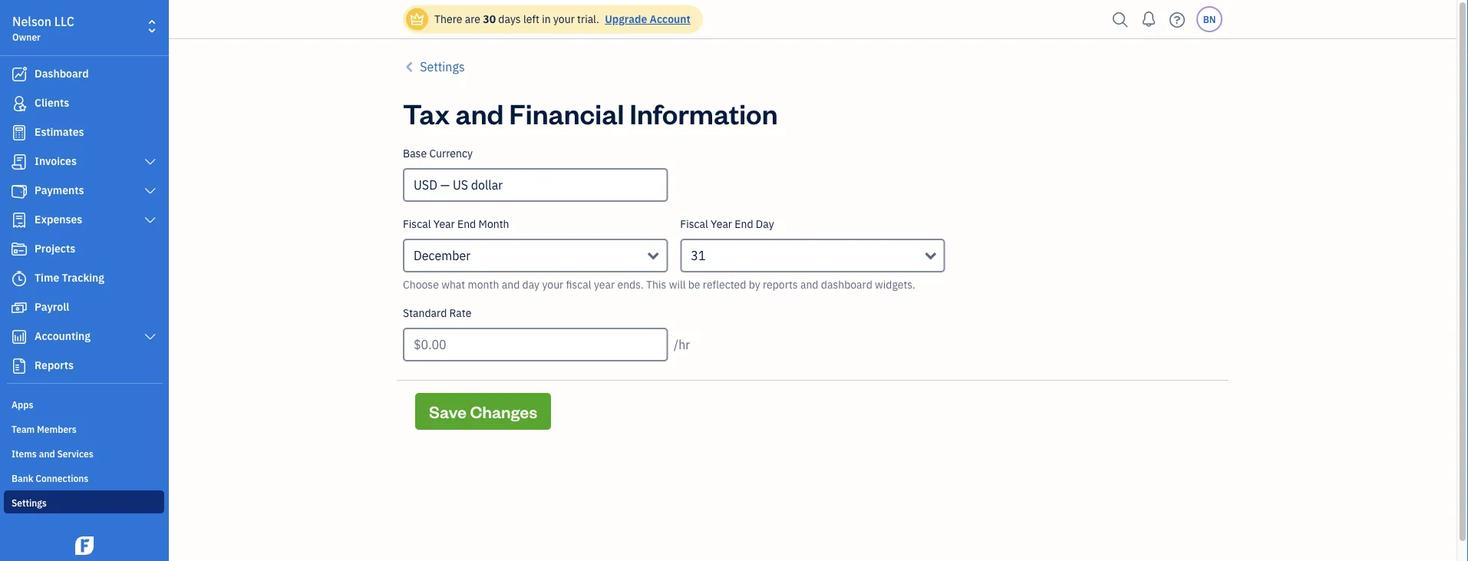 Task type: describe. For each thing, give the bounding box(es) containing it.
invoice image
[[10, 154, 28, 170]]

trial.
[[577, 12, 599, 26]]

search image
[[1108, 8, 1133, 31]]

tracking
[[62, 271, 104, 285]]

freshbooks image
[[72, 537, 97, 555]]

standard
[[403, 306, 447, 320]]

ends.
[[617, 277, 644, 292]]

information
[[630, 94, 778, 131]]

Standard Rate text field
[[403, 328, 668, 362]]

settings inside main element
[[12, 497, 47, 509]]

bn button
[[1197, 6, 1223, 32]]

notifications image
[[1137, 4, 1161, 35]]

Fiscal Year End Month field
[[403, 239, 668, 272]]

settings button
[[403, 58, 465, 76]]

money image
[[10, 300, 28, 315]]

team
[[12, 423, 35, 435]]

reflected
[[703, 277, 746, 292]]

upgrade
[[605, 12, 647, 26]]

there
[[434, 12, 462, 26]]

time
[[35, 271, 59, 285]]

payments
[[35, 183, 84, 197]]

time tracking link
[[4, 265, 164, 292]]

accounting
[[35, 329, 91, 343]]

bank
[[12, 472, 33, 484]]

and up currency on the top left of page
[[455, 94, 504, 131]]

fiscal for december
[[403, 217, 431, 231]]

31
[[691, 248, 706, 264]]

members
[[37, 423, 77, 435]]

invoices link
[[4, 148, 164, 176]]

reports
[[35, 358, 74, 372]]

chevron large down image for invoices
[[143, 156, 157, 168]]

dashboard
[[35, 66, 89, 81]]

this
[[646, 277, 667, 292]]

tax and financial information
[[403, 94, 778, 131]]

tax
[[403, 94, 450, 131]]

go to help image
[[1165, 8, 1190, 31]]

day
[[522, 277, 540, 292]]

account
[[650, 12, 691, 26]]

currency
[[429, 146, 473, 160]]

expense image
[[10, 213, 28, 228]]

payroll
[[35, 300, 69, 314]]

upgrade account link
[[602, 12, 691, 26]]

clients
[[35, 96, 69, 110]]

project image
[[10, 242, 28, 257]]

standard rate
[[403, 306, 472, 320]]

settings inside button
[[420, 59, 465, 75]]

bank connections
[[12, 472, 89, 484]]

expenses
[[35, 212, 82, 226]]

year for 31
[[711, 217, 732, 231]]

year for december
[[434, 217, 455, 231]]

1 vertical spatial your
[[542, 277, 564, 292]]

main element
[[0, 0, 207, 561]]

apps link
[[4, 392, 164, 415]]

end for 31
[[735, 217, 753, 231]]

clients link
[[4, 90, 164, 117]]

apps
[[12, 398, 33, 411]]

fiscal
[[566, 277, 592, 292]]



Task type: locate. For each thing, give the bounding box(es) containing it.
Fiscal Year End Day field
[[680, 239, 945, 272]]

items and services
[[12, 448, 93, 460]]

Currency text field
[[405, 170, 667, 200]]

projects
[[35, 241, 75, 256]]

1 vertical spatial chevron large down image
[[143, 214, 157, 226]]

estimate image
[[10, 125, 28, 140]]

reports link
[[4, 352, 164, 380]]

your right 'day'
[[542, 277, 564, 292]]

fiscal
[[403, 217, 431, 231], [680, 217, 708, 231]]

client image
[[10, 96, 28, 111]]

save changes
[[429, 400, 537, 422]]

estimates link
[[4, 119, 164, 147]]

dashboard link
[[4, 61, 164, 88]]

3 chevron large down image from the top
[[143, 331, 157, 343]]

and right items
[[39, 448, 55, 460]]

bn
[[1203, 13, 1216, 25]]

estimates
[[35, 125, 84, 139]]

settings down bank
[[12, 497, 47, 509]]

payroll link
[[4, 294, 164, 322]]

bank connections link
[[4, 466, 164, 489]]

0 vertical spatial settings
[[420, 59, 465, 75]]

choose
[[403, 277, 439, 292]]

financial
[[509, 94, 624, 131]]

1 fiscal from the left
[[403, 217, 431, 231]]

in
[[542, 12, 551, 26]]

chevron large down image
[[143, 185, 157, 197]]

crown image
[[409, 11, 425, 27]]

changes
[[470, 400, 537, 422]]

year up 'december'
[[434, 217, 455, 231]]

dashboard
[[821, 277, 873, 292]]

your right in
[[553, 12, 575, 26]]

month
[[479, 217, 509, 231]]

connections
[[36, 472, 89, 484]]

chevron large down image down chevron large down icon
[[143, 214, 157, 226]]

base currency
[[403, 146, 473, 160]]

timer image
[[10, 271, 28, 286]]

1 end from the left
[[457, 217, 476, 231]]

are
[[465, 12, 480, 26]]

services
[[57, 448, 93, 460]]

chart image
[[10, 329, 28, 345]]

owner
[[12, 31, 41, 43]]

fiscal up the 31
[[680, 217, 708, 231]]

0 vertical spatial chevron large down image
[[143, 156, 157, 168]]

time tracking
[[35, 271, 104, 285]]

items
[[12, 448, 37, 460]]

invoices
[[35, 154, 77, 168]]

chevron large down image for accounting
[[143, 331, 157, 343]]

1 vertical spatial settings
[[12, 497, 47, 509]]

chevron large down image inside accounting link
[[143, 331, 157, 343]]

end for december
[[457, 217, 476, 231]]

chevron large down image
[[143, 156, 157, 168], [143, 214, 157, 226], [143, 331, 157, 343]]

and inside main element
[[39, 448, 55, 460]]

end
[[457, 217, 476, 231], [735, 217, 753, 231]]

month
[[468, 277, 499, 292]]

settings link
[[4, 490, 164, 514]]

2 chevron large down image from the top
[[143, 214, 157, 226]]

2 fiscal from the left
[[680, 217, 708, 231]]

chevron large down image inside invoices "link"
[[143, 156, 157, 168]]

left
[[523, 12, 540, 26]]

1 horizontal spatial settings
[[420, 59, 465, 75]]

team members link
[[4, 417, 164, 440]]

year left day
[[711, 217, 732, 231]]

year
[[434, 217, 455, 231], [711, 217, 732, 231]]

team members
[[12, 423, 77, 435]]

payment image
[[10, 183, 28, 199]]

2 end from the left
[[735, 217, 753, 231]]

your
[[553, 12, 575, 26], [542, 277, 564, 292]]

save changes button
[[415, 393, 551, 430]]

and
[[455, 94, 504, 131], [502, 277, 520, 292], [801, 277, 819, 292], [39, 448, 55, 460]]

fiscal up 'december'
[[403, 217, 431, 231]]

1 horizontal spatial end
[[735, 217, 753, 231]]

1 chevron large down image from the top
[[143, 156, 157, 168]]

nelson
[[12, 13, 52, 30]]

1 year from the left
[[434, 217, 455, 231]]

choose what month and day your fiscal year ends. this will be reflected by reports and dashboard widgets.
[[403, 277, 916, 292]]

expenses link
[[4, 206, 164, 234]]

report image
[[10, 358, 28, 374]]

0 vertical spatial your
[[553, 12, 575, 26]]

and right reports at the right
[[801, 277, 819, 292]]

chevronleft image
[[403, 58, 417, 76]]

2 year from the left
[[711, 217, 732, 231]]

year
[[594, 277, 615, 292]]

1 horizontal spatial fiscal
[[680, 217, 708, 231]]

2 vertical spatial chevron large down image
[[143, 331, 157, 343]]

0 horizontal spatial settings
[[12, 497, 47, 509]]

30
[[483, 12, 496, 26]]

fiscal year end day
[[680, 217, 774, 231]]

0 horizontal spatial year
[[434, 217, 455, 231]]

llc
[[54, 13, 74, 30]]

end left day
[[735, 217, 753, 231]]

and left 'day'
[[502, 277, 520, 292]]

accounting link
[[4, 323, 164, 351]]

items and services link
[[4, 441, 164, 464]]

projects link
[[4, 236, 164, 263]]

rate
[[449, 306, 472, 320]]

base
[[403, 146, 427, 160]]

fiscal for 31
[[680, 217, 708, 231]]

payments link
[[4, 177, 164, 205]]

fiscal year end month
[[403, 217, 509, 231]]

1 horizontal spatial year
[[711, 217, 732, 231]]

0 horizontal spatial fiscal
[[403, 217, 431, 231]]

0 horizontal spatial end
[[457, 217, 476, 231]]

be
[[688, 277, 700, 292]]

day
[[756, 217, 774, 231]]

nelson llc owner
[[12, 13, 74, 43]]

chevron large down image down payroll link
[[143, 331, 157, 343]]

widgets.
[[875, 277, 916, 292]]

chevron large down image for expenses
[[143, 214, 157, 226]]

save
[[429, 400, 467, 422]]

dashboard image
[[10, 67, 28, 82]]

settings
[[420, 59, 465, 75], [12, 497, 47, 509]]

chevron large down image up chevron large down icon
[[143, 156, 157, 168]]

days
[[498, 12, 521, 26]]

there are 30 days left in your trial. upgrade account
[[434, 12, 691, 26]]

/hr
[[674, 337, 690, 353]]

reports
[[763, 277, 798, 292]]

december
[[414, 248, 471, 264]]

by
[[749, 277, 760, 292]]

end left 'month' at the left
[[457, 217, 476, 231]]

will
[[669, 277, 686, 292]]

what
[[441, 277, 465, 292]]

settings right chevronleft icon
[[420, 59, 465, 75]]



Task type: vqa. For each thing, say whether or not it's contained in the screenshot.
the Learn
no



